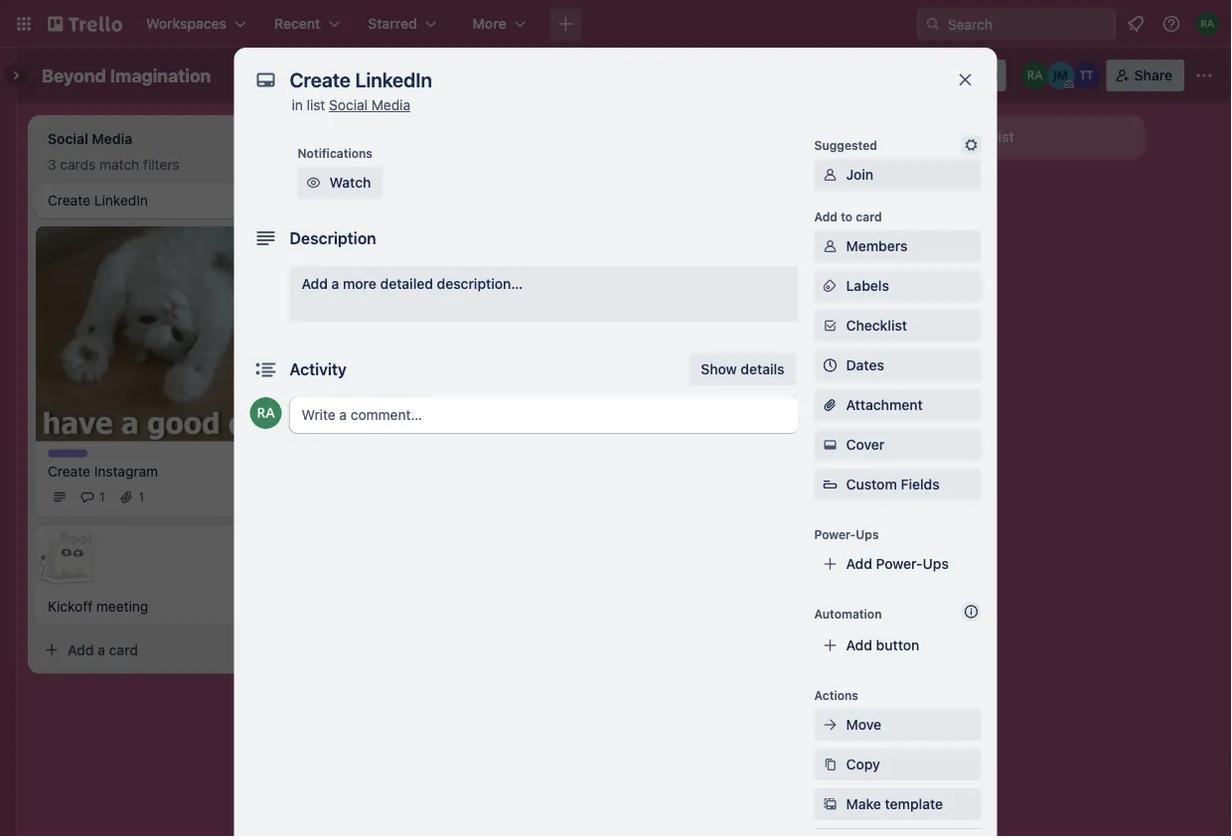 Task type: vqa. For each thing, say whether or not it's contained in the screenshot.
the topmost LIST
yes



Task type: locate. For each thing, give the bounding box(es) containing it.
sm image inside copy link
[[821, 755, 840, 775]]

1 vertical spatial create from template… image
[[549, 256, 565, 272]]

filters for 3 cards match filters
[[143, 157, 179, 173]]

1 horizontal spatial filters
[[431, 157, 467, 173]]

1 up watch
[[330, 157, 336, 173]]

ruby anderson (rubyanderson7) image right open information menu icon
[[1196, 12, 1220, 36]]

filters for 1 card matches filters
[[431, 157, 467, 173]]

1 create from the top
[[48, 192, 90, 209]]

move
[[846, 717, 882, 734]]

add a card button for match
[[36, 635, 258, 666]]

description
[[290, 229, 376, 248]]

card right to
[[856, 210, 882, 224]]

sm image inside checklist link
[[821, 316, 840, 336]]

share button
[[1107, 60, 1185, 91]]

add a card
[[350, 256, 420, 272], [68, 642, 138, 658]]

3 sm image from the top
[[821, 755, 840, 775]]

add a card up the detailed
[[350, 256, 420, 272]]

add up more
[[350, 256, 376, 272]]

media
[[372, 97, 411, 113]]

list
[[307, 97, 325, 113], [995, 129, 1015, 145]]

2 sm image from the top
[[821, 716, 840, 736]]

1 down the instagram
[[139, 490, 144, 504]]

0 horizontal spatial power-
[[815, 528, 856, 542]]

custom fields button
[[815, 475, 982, 495]]

create from template… image
[[831, 201, 847, 217], [549, 256, 565, 272]]

imagination
[[110, 65, 211, 86]]

instagram
[[94, 463, 158, 479]]

ruby anderson (rubyanderson7) image
[[1196, 12, 1220, 36], [1021, 62, 1049, 89]]

kickoff meeting link
[[48, 597, 278, 617]]

0 horizontal spatial ups
[[856, 528, 879, 542]]

list right another
[[995, 129, 1015, 145]]

sm image left checklist
[[821, 316, 840, 336]]

0 horizontal spatial add a card button
[[36, 635, 258, 666]]

cards
[[60, 157, 96, 173]]

create down cards
[[48, 192, 90, 209]]

add a card button
[[318, 248, 541, 280], [36, 635, 258, 666]]

a left more
[[332, 276, 339, 292]]

0 vertical spatial add a card
[[350, 256, 420, 272]]

add a card button down thinking link
[[318, 248, 541, 280]]

attachment
[[846, 397, 923, 413]]

sm image inside join link
[[821, 165, 840, 185]]

another
[[940, 129, 991, 145]]

0 horizontal spatial ruby anderson (rubyanderson7) image
[[1021, 62, 1049, 89]]

sm image down actions
[[821, 716, 840, 736]]

create down color: purple, title: none icon
[[48, 463, 90, 479]]

0 vertical spatial ruby anderson (rubyanderson7) image
[[1196, 12, 1220, 36]]

0 horizontal spatial add a card
[[68, 642, 138, 658]]

1 horizontal spatial ruby anderson (rubyanderson7) image
[[1196, 12, 1220, 36]]

ups
[[856, 528, 879, 542], [923, 556, 949, 573]]

card up watch
[[340, 157, 369, 173]]

create instagram link
[[48, 462, 278, 481]]

1 horizontal spatial a
[[332, 276, 339, 292]]

0 horizontal spatial a
[[98, 642, 105, 658]]

labels link
[[815, 270, 982, 302]]

sm image inside labels link
[[821, 276, 840, 296]]

filters
[[846, 67, 887, 83]]

make template link
[[815, 789, 982, 821]]

dates
[[846, 357, 884, 374]]

create instagram
[[48, 463, 158, 479]]

add button
[[846, 638, 920, 654]]

Board name text field
[[32, 60, 221, 91]]

2 filters from the left
[[431, 157, 467, 173]]

sm image left watch
[[304, 173, 324, 193]]

sm image inside watch button
[[304, 173, 324, 193]]

show details link
[[689, 354, 797, 386]]

0 vertical spatial create from template… image
[[831, 201, 847, 217]]

1 vertical spatial add a card
[[68, 642, 138, 658]]

1
[[330, 157, 336, 173], [99, 490, 105, 504], [139, 490, 144, 504]]

power- down power-ups
[[876, 556, 923, 573]]

2 create from the top
[[48, 463, 90, 479]]

1 horizontal spatial add a card button
[[318, 248, 541, 280]]

in
[[292, 97, 303, 113]]

button
[[876, 638, 920, 654]]

sm image left the make
[[821, 795, 840, 815]]

1 horizontal spatial 1
[[139, 490, 144, 504]]

create
[[48, 192, 90, 209], [48, 463, 90, 479]]

kickoff
[[48, 598, 93, 615]]

sm image inside 'make template' link
[[821, 795, 840, 815]]

0 horizontal spatial filters
[[143, 157, 179, 173]]

custom fields
[[846, 477, 940, 493]]

switch to… image
[[14, 14, 34, 34]]

sm image
[[962, 135, 982, 155], [821, 165, 840, 185], [304, 173, 324, 193], [821, 237, 840, 256], [821, 276, 840, 296], [821, 435, 840, 455], [821, 795, 840, 815]]

star or unstar board image
[[233, 68, 249, 83]]

card
[[340, 157, 369, 173], [856, 210, 882, 224], [391, 256, 420, 272], [109, 642, 138, 658]]

automation image
[[780, 60, 808, 87]]

1 vertical spatial list
[[995, 129, 1015, 145]]

2 vertical spatial a
[[98, 642, 105, 658]]

ups up add power-ups
[[856, 528, 879, 542]]

0 vertical spatial add a card button
[[318, 248, 541, 280]]

0 vertical spatial list
[[307, 97, 325, 113]]

1 horizontal spatial list
[[995, 129, 1015, 145]]

power-ups
[[815, 528, 879, 542]]

card up the detailed
[[391, 256, 420, 272]]

0 horizontal spatial 1
[[99, 490, 105, 504]]

search image
[[925, 16, 941, 32]]

list inside button
[[995, 129, 1015, 145]]

join
[[846, 166, 874, 183]]

sm image for join
[[821, 165, 840, 185]]

actions
[[815, 689, 859, 703]]

sm image left labels
[[821, 276, 840, 296]]

add
[[910, 129, 937, 145], [815, 210, 838, 224], [350, 256, 376, 272], [302, 276, 328, 292], [846, 556, 873, 573], [846, 638, 873, 654], [68, 642, 94, 658]]

0 vertical spatial sm image
[[821, 316, 840, 336]]

filters
[[143, 157, 179, 173], [431, 157, 467, 173]]

add a card button down kickoff meeting 'link'
[[36, 635, 258, 666]]

ruby anderson (rubyanderson7) image right 'all' at top right
[[1021, 62, 1049, 89]]

1 vertical spatial ruby anderson (rubyanderson7) image
[[1021, 62, 1049, 89]]

watch button
[[298, 167, 383, 199]]

create for create instagram
[[48, 463, 90, 479]]

3
[[48, 157, 56, 173]]

1 vertical spatial ups
[[923, 556, 949, 573]]

sm image inside the cover link
[[821, 435, 840, 455]]

show details
[[701, 361, 785, 378]]

thoughts
[[330, 192, 385, 206]]

add a card for match
[[68, 642, 138, 658]]

1 vertical spatial sm image
[[821, 716, 840, 736]]

0 notifications image
[[1124, 12, 1148, 36]]

power- inside add power-ups link
[[876, 556, 923, 573]]

template
[[885, 797, 943, 813]]

beyond imagination
[[42, 65, 211, 86]]

sm image left 'copy'
[[821, 755, 840, 775]]

clear
[[945, 67, 980, 83]]

sm image left cover at the right of page
[[821, 435, 840, 455]]

Search field
[[941, 9, 1115, 39]]

detailed
[[380, 276, 433, 292]]

0 vertical spatial a
[[380, 256, 388, 272]]

kickoff meeting
[[48, 598, 148, 615]]

1 horizontal spatial power-
[[876, 556, 923, 573]]

add a card down 'kickoff meeting' on the bottom left of the page
[[68, 642, 138, 658]]

a
[[380, 256, 388, 272], [332, 276, 339, 292], [98, 642, 105, 658]]

show
[[701, 361, 737, 378]]

0 vertical spatial create
[[48, 192, 90, 209]]

activity
[[290, 360, 347, 379]]

add power-ups
[[846, 556, 949, 573]]

a up the detailed
[[380, 256, 388, 272]]

sm image down add to card
[[821, 237, 840, 256]]

1 vertical spatial create
[[48, 463, 90, 479]]

sm image inside move link
[[821, 716, 840, 736]]

1 sm image from the top
[[821, 316, 840, 336]]

list right in
[[307, 97, 325, 113]]

power-
[[815, 528, 856, 542], [876, 556, 923, 573]]

a down 'kickoff meeting' on the bottom left of the page
[[98, 642, 105, 658]]

sm image down the "clear all" button
[[962, 135, 982, 155]]

2 horizontal spatial a
[[380, 256, 388, 272]]

to
[[841, 210, 853, 224]]

2 vertical spatial sm image
[[821, 755, 840, 775]]

add power-ups link
[[815, 549, 982, 580]]

add a card for matches
[[350, 256, 420, 272]]

Write a comment text field
[[290, 398, 799, 433]]

dates button
[[815, 350, 982, 382]]

create from template… image
[[266, 643, 282, 658]]

1 vertical spatial add a card button
[[36, 635, 258, 666]]

1 down the create instagram in the bottom of the page
[[99, 490, 105, 504]]

1 horizontal spatial ups
[[923, 556, 949, 573]]

1 vertical spatial a
[[332, 276, 339, 292]]

sm image for members
[[821, 237, 840, 256]]

labels
[[846, 278, 889, 294]]

filters up thinking link
[[431, 157, 467, 173]]

ruby anderson (rubyanderson7) image
[[250, 398, 282, 429]]

sm image for cover
[[821, 435, 840, 455]]

1 horizontal spatial add a card
[[350, 256, 420, 272]]

None text field
[[280, 62, 936, 97]]

1 filters from the left
[[143, 157, 179, 173]]

0 vertical spatial power-
[[815, 528, 856, 542]]

filters up create linkedin link
[[143, 157, 179, 173]]

sm image left join
[[821, 165, 840, 185]]

sm image
[[821, 316, 840, 336], [821, 716, 840, 736], [821, 755, 840, 775]]

automation
[[815, 607, 882, 621]]

add a more detailed description… link
[[290, 266, 799, 322]]

ups down fields
[[923, 556, 949, 573]]

sm image inside members link
[[821, 237, 840, 256]]

power- down custom
[[815, 528, 856, 542]]

social media link
[[329, 97, 411, 113]]

board button
[[297, 60, 403, 91]]

1 vertical spatial power-
[[876, 556, 923, 573]]

create for create linkedin
[[48, 192, 90, 209]]



Task type: describe. For each thing, give the bounding box(es) containing it.
matches
[[372, 157, 427, 173]]

add another list button
[[875, 115, 1145, 159]]

sm image for make template
[[821, 795, 840, 815]]

attachment button
[[815, 390, 982, 421]]

meeting
[[96, 598, 148, 615]]

thinking link
[[330, 203, 561, 223]]

copy
[[846, 757, 880, 773]]

suggested
[[815, 138, 878, 152]]

show menu image
[[1195, 66, 1215, 85]]

terry turtle (terryturtle) image
[[1073, 62, 1101, 89]]

linkedin
[[94, 192, 148, 209]]

a for 3 cards match filters
[[98, 642, 105, 658]]

a for 1 card matches filters
[[380, 256, 388, 272]]

more
[[343, 276, 377, 292]]

add a more detailed description…
[[302, 276, 523, 292]]

members
[[846, 238, 908, 254]]

checklist link
[[815, 310, 982, 342]]

copy link
[[815, 749, 982, 781]]

all
[[984, 67, 999, 83]]

back to home image
[[48, 8, 122, 40]]

add down power-ups
[[846, 556, 873, 573]]

add down kickoff
[[68, 642, 94, 658]]

checklist
[[846, 318, 908, 334]]

add a card button for matches
[[318, 248, 541, 280]]

open information menu image
[[1162, 14, 1182, 34]]

sm image for labels
[[821, 276, 840, 296]]

add left more
[[302, 276, 328, 292]]

ups inside add power-ups link
[[923, 556, 949, 573]]

clear all button
[[937, 60, 1007, 91]]

join link
[[815, 159, 982, 191]]

terry turtle (terryturtle) image
[[258, 485, 282, 509]]

0 vertical spatial ups
[[856, 528, 879, 542]]

0 horizontal spatial list
[[307, 97, 325, 113]]

sm image for checklist
[[821, 316, 840, 336]]

create board or workspace image
[[556, 14, 576, 34]]

sm image for watch
[[304, 173, 324, 193]]

add to card
[[815, 210, 882, 224]]

add button button
[[815, 630, 982, 662]]

primary element
[[0, 0, 1232, 48]]

move link
[[815, 710, 982, 741]]

sm image for suggested
[[962, 135, 982, 155]]

workspace visible image
[[269, 68, 285, 83]]

add down automation
[[846, 638, 873, 654]]

create linkedin
[[48, 192, 148, 209]]

board
[[330, 67, 369, 83]]

thinking
[[330, 204, 385, 221]]

2 horizontal spatial 1
[[330, 157, 336, 173]]

match
[[99, 157, 139, 173]]

custom
[[846, 477, 897, 493]]

clear all
[[945, 67, 999, 83]]

social
[[329, 97, 368, 113]]

jeremy miller (jeremymiller198) image
[[1047, 62, 1075, 89]]

color: bold red, title: "thoughts" element
[[330, 191, 385, 206]]

make
[[846, 797, 882, 813]]

add left to
[[815, 210, 838, 224]]

members link
[[815, 231, 982, 262]]

cover
[[846, 437, 885, 453]]

share
[[1135, 67, 1173, 83]]

1 horizontal spatial create from template… image
[[831, 201, 847, 217]]

notifications
[[298, 146, 373, 160]]

sm image for move
[[821, 716, 840, 736]]

description…
[[437, 276, 523, 292]]

filters button
[[816, 60, 937, 91]]

1 card matches filters
[[330, 157, 467, 173]]

color: purple, title: none image
[[48, 450, 87, 458]]

3 cards match filters
[[48, 157, 179, 173]]

details
[[741, 361, 785, 378]]

cover link
[[815, 429, 982, 461]]

watch
[[329, 174, 371, 191]]

make template
[[846, 797, 943, 813]]

fields
[[901, 477, 940, 493]]

create linkedin link
[[48, 191, 278, 211]]

thoughts thinking
[[330, 192, 385, 221]]

sm image for copy
[[821, 755, 840, 775]]

add left another
[[910, 129, 937, 145]]

add another list
[[910, 129, 1015, 145]]

beyond
[[42, 65, 106, 86]]

0 horizontal spatial create from template… image
[[549, 256, 565, 272]]

card down 'meeting'
[[109, 642, 138, 658]]

in list social media
[[292, 97, 411, 113]]



